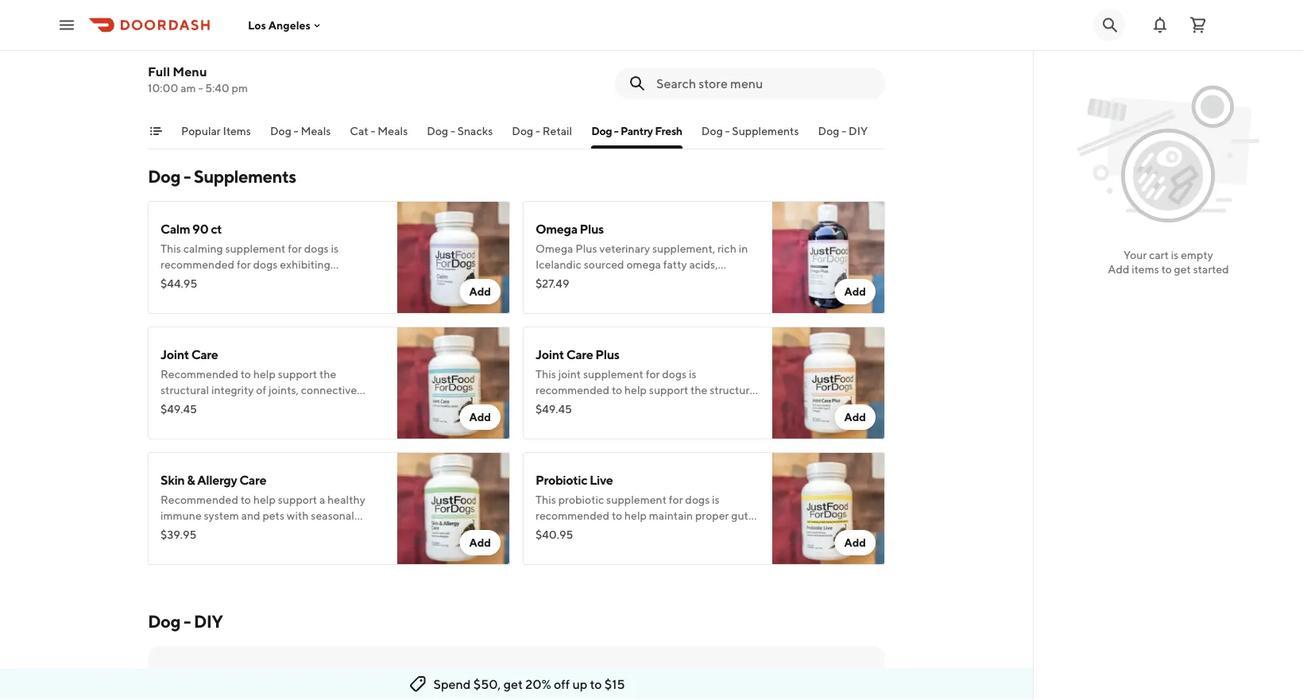 Task type: locate. For each thing, give the bounding box(es) containing it.
0 horizontal spatial diy
[[194, 611, 223, 632]]

2 joint from the left
[[536, 347, 564, 362]]

$49.45 for joint care plus
[[536, 403, 572, 416]]

dog - diy
[[818, 124, 868, 137], [148, 611, 223, 632]]

0 vertical spatial pantry
[[161, 27, 198, 43]]

supplements down the items
[[194, 166, 296, 187]]

rx
[[234, 27, 251, 43]]

supplements
[[732, 124, 799, 137], [194, 166, 296, 187]]

0 horizontal spatial to
[[590, 677, 602, 692]]

care down $44.95
[[191, 347, 218, 362]]

1 vertical spatial dog - supplements
[[148, 166, 296, 187]]

and down recommended
[[561, 525, 580, 538]]

add for skin & allergy care
[[469, 536, 491, 549]]

your cart is empty add items to get started
[[1108, 248, 1229, 276]]

joint for joint care
[[161, 347, 189, 362]]

to
[[1162, 263, 1172, 276], [612, 509, 622, 522], [590, 677, 602, 692]]

1 horizontal spatial meals
[[378, 124, 408, 137]]

1 vertical spatial to
[[612, 509, 622, 522]]

full menu 10:00 am - 5:40 pm
[[148, 64, 248, 95]]

1 meals from the left
[[301, 124, 331, 137]]

dog - supplements down popular items button
[[148, 166, 296, 187]]

-
[[198, 81, 203, 95], [294, 124, 299, 137], [371, 124, 376, 137], [451, 124, 455, 137], [536, 124, 540, 137], [614, 124, 619, 137], [725, 124, 730, 137], [842, 124, 847, 137], [184, 166, 191, 187], [184, 611, 191, 632]]

dog - retail button
[[512, 123, 572, 149]]

cat - meals button
[[350, 123, 408, 149]]

1 vertical spatial supplements
[[194, 166, 296, 187]]

0 vertical spatial get
[[1174, 263, 1191, 276]]

1 $49.45 from the left
[[161, 403, 197, 416]]

omega plus
[[536, 221, 604, 236]]

0 horizontal spatial $49.45
[[161, 403, 197, 416]]

supplements down item search search field
[[732, 124, 799, 137]]

0 vertical spatial supplements
[[732, 124, 799, 137]]

dog - supplements down item search search field
[[702, 124, 799, 137]]

pantry fresh rx balanced remedy 12.5 oz image
[[397, 7, 510, 120]]

$49.45 down joint care plus
[[536, 403, 572, 416]]

1 vertical spatial fresh
[[655, 124, 683, 137]]

1 horizontal spatial dog - supplements
[[702, 124, 799, 137]]

diy
[[849, 124, 868, 137], [194, 611, 223, 632]]

get
[[1174, 263, 1191, 276], [504, 677, 523, 692]]

meals inside dog - meals button
[[301, 124, 331, 137]]

&
[[187, 473, 195, 488]]

0 vertical spatial fresh
[[200, 27, 231, 43]]

0 vertical spatial plus
[[580, 221, 604, 236]]

diy inside dog - diy button
[[849, 124, 868, 137]]

1 horizontal spatial $49.45
[[536, 403, 572, 416]]

1 horizontal spatial pantry
[[621, 124, 653, 137]]

0 horizontal spatial is
[[712, 493, 720, 506]]

supplements inside dog - supplements button
[[732, 124, 799, 137]]

dog
[[270, 124, 292, 137], [427, 124, 448, 137], [512, 124, 533, 137], [592, 124, 612, 137], [702, 124, 723, 137], [818, 124, 840, 137], [148, 166, 180, 187], [148, 611, 180, 632]]

omega
[[536, 221, 578, 236]]

meals left cat
[[301, 124, 331, 137]]

0 items, open order cart image
[[1189, 15, 1208, 35]]

balanced
[[253, 27, 306, 43]]

add for joint care
[[469, 411, 491, 424]]

meals inside cat - meals button
[[378, 124, 408, 137]]

0 horizontal spatial pantry
[[161, 27, 198, 43]]

get left 20%
[[504, 677, 523, 692]]

add for joint care plus
[[844, 411, 866, 424]]

is right cart
[[1171, 248, 1179, 261]]

dog - supplements
[[702, 124, 799, 137], [148, 166, 296, 187]]

fresh
[[200, 27, 231, 43], [655, 124, 683, 137]]

care
[[191, 347, 218, 362], [566, 347, 593, 362], [239, 473, 266, 488]]

notification bell image
[[1151, 15, 1170, 35]]

$49.45 down "joint care"
[[161, 403, 197, 416]]

maintain
[[649, 509, 693, 522]]

$49.45
[[161, 403, 197, 416], [536, 403, 572, 416]]

add button for joint care
[[460, 405, 501, 430]]

to left help
[[612, 509, 622, 522]]

is up proper
[[712, 493, 720, 506]]

1 horizontal spatial diy
[[849, 124, 868, 137]]

$44.95
[[161, 277, 197, 290]]

probiotic
[[536, 473, 588, 488]]

to inside your cart is empty add items to get started
[[1162, 263, 1172, 276]]

and down proper
[[713, 525, 732, 538]]

1 vertical spatial diy
[[194, 611, 223, 632]]

12.5
[[357, 27, 379, 43]]

add
[[1108, 263, 1130, 276], [469, 285, 491, 298], [844, 285, 866, 298], [469, 411, 491, 424], [844, 411, 866, 424], [469, 536, 491, 549], [844, 536, 866, 549]]

is inside probiotic live this probiotic supplement for dogs is recommended to help maintain proper gut flora and support healthy digestion and bowel health.
[[712, 493, 720, 506]]

0 vertical spatial dog - supplements
[[702, 124, 799, 137]]

2 $49.45 from the left
[[536, 403, 572, 416]]

meals for cat - meals
[[378, 124, 408, 137]]

0 horizontal spatial joint
[[161, 347, 189, 362]]

popular items button
[[181, 123, 251, 149]]

1 horizontal spatial to
[[612, 509, 622, 522]]

add button for calm 90 ct
[[460, 279, 501, 304]]

0 horizontal spatial and
[[561, 525, 580, 538]]

meals right cat
[[378, 124, 408, 137]]

pantry
[[161, 27, 198, 43], [621, 124, 653, 137]]

meals
[[301, 124, 331, 137], [378, 124, 408, 137]]

pantry fresh rx balanced remedy 12.5 oz
[[161, 27, 394, 43]]

1 horizontal spatial and
[[713, 525, 732, 538]]

2 vertical spatial to
[[590, 677, 602, 692]]

2 horizontal spatial to
[[1162, 263, 1172, 276]]

meals for dog - meals
[[301, 124, 331, 137]]

popular
[[181, 124, 221, 137]]

your
[[1124, 248, 1147, 261]]

$50,
[[473, 677, 501, 692]]

ct
[[211, 221, 222, 236]]

is
[[1171, 248, 1179, 261], [712, 493, 720, 506]]

1 joint from the left
[[161, 347, 189, 362]]

calm 90 ct
[[161, 221, 222, 236]]

cat
[[350, 124, 369, 137]]

1 horizontal spatial care
[[239, 473, 266, 488]]

angeles
[[268, 18, 311, 32]]

pantry up menu
[[161, 27, 198, 43]]

1 horizontal spatial dog - diy
[[818, 124, 868, 137]]

digestion
[[664, 525, 711, 538]]

1 horizontal spatial supplements
[[732, 124, 799, 137]]

care right allergy
[[239, 473, 266, 488]]

care down $27.49
[[566, 347, 593, 362]]

0 vertical spatial dog - diy
[[818, 124, 868, 137]]

support
[[582, 525, 621, 538]]

menu
[[173, 64, 207, 79]]

bowel
[[536, 541, 567, 554]]

joint
[[161, 347, 189, 362], [536, 347, 564, 362]]

add button
[[460, 279, 501, 304], [835, 279, 876, 304], [460, 405, 501, 430], [835, 405, 876, 430], [460, 530, 501, 556], [835, 530, 876, 556]]

add button for joint care plus
[[835, 405, 876, 430]]

2 meals from the left
[[378, 124, 408, 137]]

1 horizontal spatial get
[[1174, 263, 1191, 276]]

0 vertical spatial to
[[1162, 263, 1172, 276]]

0 vertical spatial is
[[1171, 248, 1179, 261]]

add for calm 90 ct
[[469, 285, 491, 298]]

1 vertical spatial dog - diy
[[148, 611, 223, 632]]

dog - supplements button
[[702, 123, 799, 149]]

spend
[[434, 677, 471, 692]]

skin & allergy care image
[[397, 452, 510, 565]]

dog - snacks button
[[427, 123, 493, 149]]

probiotic live this probiotic supplement for dogs is recommended to help maintain proper gut flora and support healthy digestion and bowel health.
[[536, 473, 749, 554]]

$40.95
[[536, 528, 573, 541]]

spend $50, get 20% off up to $15
[[434, 677, 625, 692]]

0 vertical spatial diy
[[849, 124, 868, 137]]

joint down $44.95
[[161, 347, 189, 362]]

0 horizontal spatial meals
[[301, 124, 331, 137]]

skin
[[161, 473, 185, 488]]

1 vertical spatial is
[[712, 493, 720, 506]]

0 horizontal spatial get
[[504, 677, 523, 692]]

joint down $27.49
[[536, 347, 564, 362]]

get down 'empty'
[[1174, 263, 1191, 276]]

1 horizontal spatial is
[[1171, 248, 1179, 261]]

los angeles button
[[248, 18, 323, 32]]

20%
[[525, 677, 551, 692]]

joint care plus image
[[773, 327, 885, 440]]

to right 'up'
[[590, 677, 602, 692]]

1 horizontal spatial joint
[[536, 347, 564, 362]]

0 horizontal spatial dog - diy
[[148, 611, 223, 632]]

0 horizontal spatial care
[[191, 347, 218, 362]]

and
[[561, 525, 580, 538], [713, 525, 732, 538]]

flora
[[536, 525, 559, 538]]

full
[[148, 64, 170, 79]]

2 horizontal spatial care
[[566, 347, 593, 362]]

add for omega plus
[[844, 285, 866, 298]]

pantry right retail
[[621, 124, 653, 137]]

to down cart
[[1162, 263, 1172, 276]]

dog - snacks
[[427, 124, 493, 137]]

care for joint care
[[191, 347, 218, 362]]

los
[[248, 18, 266, 32]]

1 vertical spatial plus
[[596, 347, 620, 362]]

1 vertical spatial pantry
[[621, 124, 653, 137]]



Task type: vqa. For each thing, say whether or not it's contained in the screenshot.
off
yes



Task type: describe. For each thing, give the bounding box(es) containing it.
proper
[[695, 509, 729, 522]]

to for get
[[1162, 263, 1172, 276]]

dog - retail
[[512, 124, 572, 137]]

items
[[1132, 263, 1159, 276]]

open menu image
[[57, 15, 76, 35]]

help
[[625, 509, 647, 522]]

get inside your cart is empty add items to get started
[[1174, 263, 1191, 276]]

add button for omega plus
[[835, 279, 876, 304]]

$27.49
[[536, 277, 569, 290]]

for
[[669, 493, 683, 506]]

dog - diy button
[[818, 123, 868, 149]]

to for $15
[[590, 677, 602, 692]]

joint care image
[[397, 327, 510, 440]]

items
[[223, 124, 251, 137]]

show menu categories image
[[149, 125, 162, 137]]

0 horizontal spatial supplements
[[194, 166, 296, 187]]

is inside your cart is empty add items to get started
[[1171, 248, 1179, 261]]

$49.45 for joint care
[[161, 403, 197, 416]]

0 horizontal spatial fresh
[[200, 27, 231, 43]]

empty
[[1181, 248, 1214, 261]]

remedy
[[308, 27, 355, 43]]

calm
[[161, 221, 190, 236]]

10:00
[[148, 81, 178, 95]]

gut
[[731, 509, 749, 522]]

popular items
[[181, 124, 251, 137]]

dogs
[[685, 493, 710, 506]]

supplement
[[607, 493, 667, 506]]

cart
[[1149, 248, 1169, 261]]

skin & allergy care
[[161, 473, 266, 488]]

joint care
[[161, 347, 218, 362]]

recommended
[[536, 509, 610, 522]]

los angeles
[[248, 18, 311, 32]]

dog - pantry fresh
[[592, 124, 683, 137]]

calm 90 ct image
[[397, 201, 510, 314]]

0 horizontal spatial dog - supplements
[[148, 166, 296, 187]]

am
[[181, 81, 196, 95]]

90
[[192, 221, 209, 236]]

add inside your cart is empty add items to get started
[[1108, 263, 1130, 276]]

omega plus image
[[773, 201, 885, 314]]

joint for joint care plus
[[536, 347, 564, 362]]

retail
[[543, 124, 572, 137]]

Item Search search field
[[657, 75, 873, 92]]

1 and from the left
[[561, 525, 580, 538]]

$39.95
[[161, 528, 197, 541]]

snacks
[[458, 124, 493, 137]]

- inside full menu 10:00 am - 5:40 pm
[[198, 81, 203, 95]]

allergy
[[197, 473, 237, 488]]

off
[[554, 677, 570, 692]]

health.
[[569, 541, 604, 554]]

oz
[[381, 27, 394, 43]]

to inside probiotic live this probiotic supplement for dogs is recommended to help maintain proper gut flora and support healthy digestion and bowel health.
[[612, 509, 622, 522]]

5:40
[[205, 81, 230, 95]]

add button for skin & allergy care
[[460, 530, 501, 556]]

healthy
[[624, 525, 662, 538]]

dog - meals
[[270, 124, 331, 137]]

$15
[[605, 677, 625, 692]]

$6.95
[[161, 83, 190, 96]]

1 horizontal spatial fresh
[[655, 124, 683, 137]]

cat - meals
[[350, 124, 408, 137]]

joint care plus
[[536, 347, 620, 362]]

probiotic live image
[[773, 452, 885, 565]]

dog - meals button
[[270, 123, 331, 149]]

probiotic
[[558, 493, 604, 506]]

2 and from the left
[[713, 525, 732, 538]]

pm
[[232, 81, 248, 95]]

live
[[590, 473, 613, 488]]

up
[[573, 677, 588, 692]]

care for joint care plus
[[566, 347, 593, 362]]

started
[[1194, 263, 1229, 276]]

1 vertical spatial get
[[504, 677, 523, 692]]

this
[[536, 493, 556, 506]]



